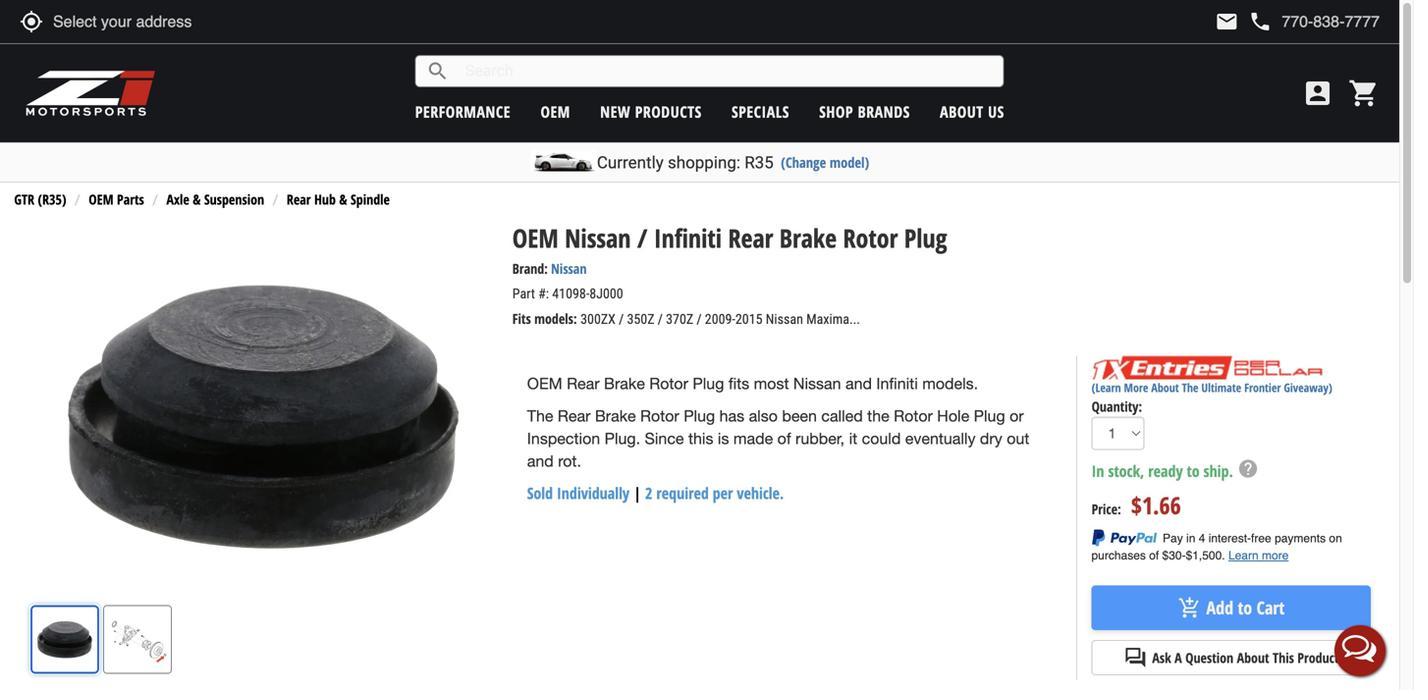 Task type: vqa. For each thing, say whether or not it's contained in the screenshot.
"About" to the middle
yes



Task type: describe. For each thing, give the bounding box(es) containing it.
made
[[733, 430, 773, 448]]

oem link
[[541, 101, 570, 122]]

could
[[862, 430, 901, 448]]

infiniti inside oem nissan / infiniti rear brake rotor plug brand: nissan part #: 41098-8j000 fits models: 300zx / 350z / 370z / 2009-2015 nissan maxima...
[[654, 221, 722, 255]]

370z
[[666, 311, 693, 328]]

rear hub & spindle link
[[287, 190, 390, 209]]

required
[[656, 483, 709, 504]]

quantity:
[[1092, 397, 1142, 416]]

hole
[[937, 407, 969, 425]]

in
[[1092, 460, 1104, 482]]

oem parts
[[89, 190, 144, 209]]

nissan up nissan link
[[565, 221, 631, 255]]

1 & from the left
[[193, 190, 201, 209]]

shop brands
[[819, 101, 910, 122]]

question
[[1185, 649, 1234, 668]]

the inside the rear brake rotor plug has also been called the rotor hole plug or inspection plug. since this is made of rubber, it could eventually dry out and rot.
[[527, 407, 553, 425]]

giveaway)
[[1284, 380, 1332, 396]]

mail link
[[1215, 10, 1239, 33]]

350z
[[627, 311, 655, 328]]

most
[[754, 375, 789, 393]]

this
[[1273, 649, 1294, 668]]

rubber,
[[795, 430, 845, 448]]

8j000
[[589, 286, 623, 302]]

frontier
[[1244, 380, 1281, 396]]

currently shopping: r35 (change model)
[[597, 153, 869, 172]]

oem left 'new'
[[541, 101, 570, 122]]

rot.
[[558, 452, 581, 470]]

nissan up been
[[793, 375, 841, 393]]

(learn more about the ultimate frontier giveaway) link
[[1092, 380, 1332, 396]]

is
[[718, 430, 729, 448]]

ask
[[1152, 649, 1171, 668]]

search
[[426, 59, 449, 83]]

phone
[[1248, 10, 1272, 33]]

(change model) link
[[781, 153, 869, 172]]

price:
[[1092, 500, 1121, 519]]

300zx
[[580, 311, 616, 328]]

Search search field
[[449, 56, 1003, 86]]

|
[[633, 483, 641, 504]]

dry
[[980, 430, 1002, 448]]

about inside question_answer ask a question about this product
[[1237, 649, 1269, 668]]

account_box link
[[1297, 78, 1338, 109]]

currently
[[597, 153, 664, 172]]

0 vertical spatial about
[[940, 101, 984, 122]]

0 vertical spatial the
[[1182, 380, 1198, 396]]

plug.
[[605, 430, 640, 448]]

axle & suspension link
[[166, 190, 264, 209]]

(learn more about the ultimate frontier giveaway)
[[1092, 380, 1332, 396]]

2015
[[735, 311, 763, 328]]

axle
[[166, 190, 189, 209]]

question_answer
[[1124, 646, 1147, 670]]

been
[[782, 407, 817, 425]]

question_answer ask a question about this product
[[1124, 646, 1339, 670]]

new products link
[[600, 101, 702, 122]]

about us link
[[940, 101, 1004, 122]]

new products
[[600, 101, 702, 122]]

also
[[749, 407, 778, 425]]

r35
[[745, 153, 774, 172]]

performance link
[[415, 101, 511, 122]]

plug inside oem nissan / infiniti rear brake rotor plug brand: nissan part #: 41098-8j000 fits models: 300zx / 350z / 370z / 2009-2015 nissan maxima...
[[904, 221, 947, 255]]

a
[[1175, 649, 1182, 668]]

price: $1.66
[[1092, 490, 1181, 522]]

vehicle.
[[737, 483, 784, 504]]

41098-
[[552, 286, 589, 302]]

eventually
[[905, 430, 976, 448]]

/ right 370z
[[697, 311, 702, 328]]

sold
[[527, 483, 553, 504]]

products
[[635, 101, 702, 122]]

model)
[[830, 153, 869, 172]]

add
[[1206, 596, 1233, 620]]

shopping:
[[668, 153, 740, 172]]

inspection
[[527, 430, 600, 448]]

oem for rear
[[527, 375, 562, 393]]

oem for parts
[[89, 190, 113, 209]]

$1.66
[[1131, 490, 1181, 522]]

called
[[821, 407, 863, 425]]

rear hub & spindle
[[287, 190, 390, 209]]

z1 motorsports logo image
[[25, 69, 157, 118]]

nissan link
[[551, 259, 587, 278]]

performance
[[415, 101, 511, 122]]

ship.
[[1204, 460, 1233, 482]]

about us
[[940, 101, 1004, 122]]



Task type: locate. For each thing, give the bounding box(es) containing it.
1 horizontal spatial infiniti
[[876, 375, 918, 393]]

specials
[[732, 101, 789, 122]]

1 vertical spatial infiniti
[[876, 375, 918, 393]]

add_shopping_cart add to cart
[[1178, 596, 1285, 620]]

1 vertical spatial the
[[527, 407, 553, 425]]

the rear brake rotor plug has also been called the rotor hole plug or inspection plug. since this is made of rubber, it could eventually dry out and rot.
[[527, 407, 1029, 470]]

it
[[849, 430, 857, 448]]

has
[[719, 407, 744, 425]]

ultimate
[[1201, 380, 1241, 396]]

1 horizontal spatial about
[[1151, 380, 1179, 396]]

(change
[[781, 153, 826, 172]]

of
[[777, 430, 791, 448]]

& right axle
[[193, 190, 201, 209]]

my_location
[[20, 10, 43, 33]]

gtr
[[14, 190, 34, 209]]

brake inside oem nissan / infiniti rear brake rotor plug brand: nissan part #: 41098-8j000 fits models: 300zx / 350z / 370z / 2009-2015 nissan maxima...
[[779, 221, 837, 255]]

brands
[[858, 101, 910, 122]]

shop
[[819, 101, 853, 122]]

oem parts link
[[89, 190, 144, 209]]

/
[[637, 221, 648, 255], [619, 311, 624, 328], [658, 311, 663, 328], [697, 311, 702, 328]]

and
[[845, 375, 872, 393], [527, 452, 554, 470]]

this
[[688, 430, 713, 448]]

axle & suspension
[[166, 190, 264, 209]]

brake
[[779, 221, 837, 255], [604, 375, 645, 393], [595, 407, 636, 425]]

fits
[[512, 310, 531, 328]]

account_box
[[1302, 78, 1334, 109]]

rear
[[287, 190, 311, 209], [728, 221, 773, 255], [567, 375, 600, 393], [558, 407, 591, 425]]

1 vertical spatial about
[[1151, 380, 1179, 396]]

gtr (r35)
[[14, 190, 66, 209]]

oem left parts
[[89, 190, 113, 209]]

rear inside the rear brake rotor plug has also been called the rotor hole plug or inspection plug. since this is made of rubber, it could eventually dry out and rot.
[[558, 407, 591, 425]]

rear inside oem nissan / infiniti rear brake rotor plug brand: nissan part #: 41098-8j000 fits models: 300zx / 350z / 370z / 2009-2015 nissan maxima...
[[728, 221, 773, 255]]

(learn
[[1092, 380, 1121, 396]]

1 vertical spatial to
[[1238, 596, 1252, 620]]

new
[[600, 101, 631, 122]]

1 vertical spatial brake
[[604, 375, 645, 393]]

rotor inside oem nissan / infiniti rear brake rotor plug brand: nissan part #: 41098-8j000 fits models: 300zx / 350z / 370z / 2009-2015 nissan maxima...
[[843, 221, 898, 255]]

oem up inspection
[[527, 375, 562, 393]]

2 vertical spatial brake
[[595, 407, 636, 425]]

us
[[988, 101, 1004, 122]]

1 horizontal spatial and
[[845, 375, 872, 393]]

0 horizontal spatial &
[[193, 190, 201, 209]]

the up inspection
[[527, 407, 553, 425]]

about
[[940, 101, 984, 122], [1151, 380, 1179, 396], [1237, 649, 1269, 668]]

1 horizontal spatial &
[[339, 190, 347, 209]]

brand:
[[512, 259, 548, 278]]

models:
[[534, 310, 577, 328]]

shopping_cart link
[[1343, 78, 1380, 109]]

and up called
[[845, 375, 872, 393]]

1 horizontal spatial the
[[1182, 380, 1198, 396]]

0 vertical spatial to
[[1187, 460, 1200, 482]]

brake for fits
[[604, 375, 645, 393]]

and inside the rear brake rotor plug has also been called the rotor hole plug or inspection plug. since this is made of rubber, it could eventually dry out and rot.
[[527, 452, 554, 470]]

nissan up 41098-
[[551, 259, 587, 278]]

1 vertical spatial and
[[527, 452, 554, 470]]

infiniti up the the at the right of the page
[[876, 375, 918, 393]]

fits
[[728, 375, 749, 393]]

maxima...
[[806, 311, 860, 328]]

part
[[512, 286, 535, 302]]

to left ship.
[[1187, 460, 1200, 482]]

models.
[[922, 375, 978, 393]]

shop brands link
[[819, 101, 910, 122]]

per
[[713, 483, 733, 504]]

0 vertical spatial brake
[[779, 221, 837, 255]]

brake inside the rear brake rotor plug has also been called the rotor hole plug or inspection plug. since this is made of rubber, it could eventually dry out and rot.
[[595, 407, 636, 425]]

individually
[[557, 483, 629, 504]]

phone link
[[1248, 10, 1380, 33]]

to
[[1187, 460, 1200, 482], [1238, 596, 1252, 620]]

infiniti down shopping:
[[654, 221, 722, 255]]

mail phone
[[1215, 10, 1272, 33]]

(r35)
[[38, 190, 66, 209]]

1 horizontal spatial to
[[1238, 596, 1252, 620]]

0 horizontal spatial about
[[940, 101, 984, 122]]

0 vertical spatial and
[[845, 375, 872, 393]]

to right add
[[1238, 596, 1252, 620]]

nissan
[[565, 221, 631, 255], [551, 259, 587, 278], [766, 311, 803, 328], [793, 375, 841, 393]]

/ right 350z
[[658, 311, 663, 328]]

nissan right 2015
[[766, 311, 803, 328]]

/ left 350z
[[619, 311, 624, 328]]

more
[[1124, 380, 1148, 396]]

to inside in stock, ready to ship. help
[[1187, 460, 1200, 482]]

oem for nissan
[[512, 221, 558, 255]]

2 horizontal spatial about
[[1237, 649, 1269, 668]]

brake for has
[[595, 407, 636, 425]]

#:
[[538, 286, 549, 302]]

stock,
[[1108, 460, 1144, 482]]

/ down currently
[[637, 221, 648, 255]]

since
[[645, 430, 684, 448]]

the
[[1182, 380, 1198, 396], [527, 407, 553, 425]]

product
[[1297, 649, 1339, 668]]

0 horizontal spatial the
[[527, 407, 553, 425]]

ready
[[1148, 460, 1183, 482]]

sold individually | 2 required per vehicle.
[[527, 483, 784, 504]]

0 horizontal spatial to
[[1187, 460, 1200, 482]]

in stock, ready to ship. help
[[1092, 458, 1259, 482]]

0 horizontal spatial infiniti
[[654, 221, 722, 255]]

0 vertical spatial infiniti
[[654, 221, 722, 255]]

oem inside oem nissan / infiniti rear brake rotor plug brand: nissan part #: 41098-8j000 fits models: 300zx / 350z / 370z / 2009-2015 nissan maxima...
[[512, 221, 558, 255]]

about left this at the bottom right
[[1237, 649, 1269, 668]]

2 & from the left
[[339, 190, 347, 209]]

specials link
[[732, 101, 789, 122]]

2 vertical spatial about
[[1237, 649, 1269, 668]]

& right 'hub'
[[339, 190, 347, 209]]

mail
[[1215, 10, 1239, 33]]

0 horizontal spatial and
[[527, 452, 554, 470]]

2
[[645, 483, 652, 504]]

about right more
[[1151, 380, 1179, 396]]

shopping_cart
[[1348, 78, 1380, 109]]

hub
[[314, 190, 336, 209]]

suspension
[[204, 190, 264, 209]]

parts
[[117, 190, 144, 209]]

2009-
[[705, 311, 735, 328]]

oem up brand:
[[512, 221, 558, 255]]

and left rot.
[[527, 452, 554, 470]]

the
[[867, 407, 889, 425]]

the left ultimate
[[1182, 380, 1198, 396]]

oem nissan / infiniti rear brake rotor plug brand: nissan part #: 41098-8j000 fits models: 300zx / 350z / 370z / 2009-2015 nissan maxima...
[[512, 221, 947, 328]]

help
[[1237, 458, 1259, 479]]

about left us
[[940, 101, 984, 122]]



